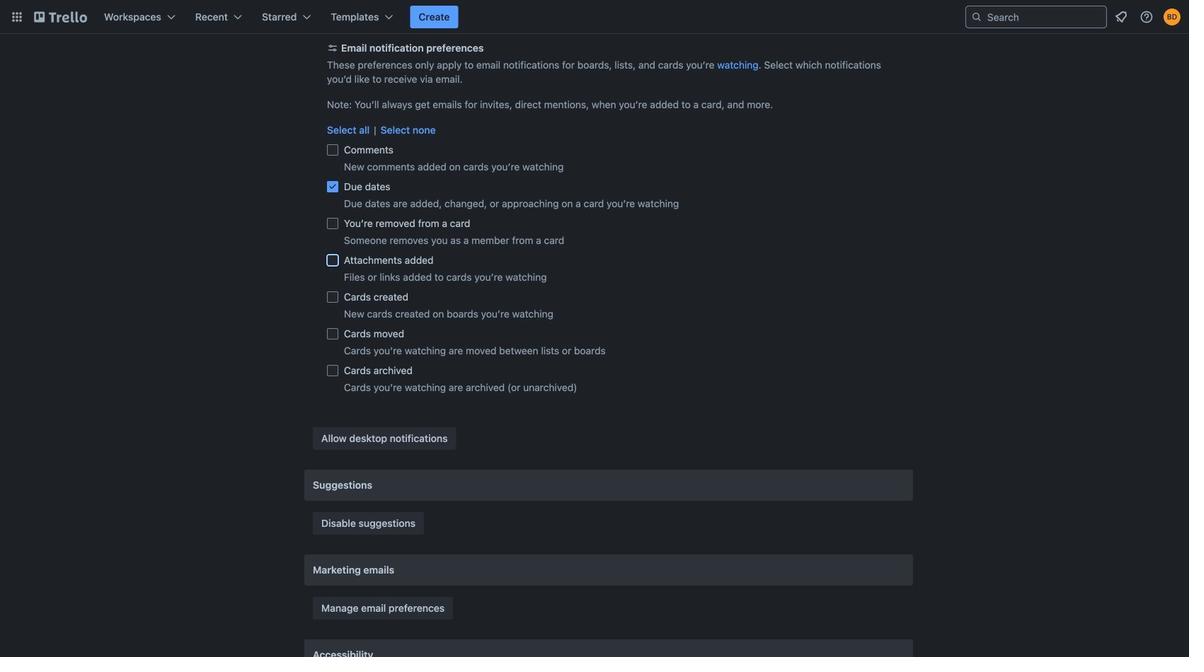 Task type: vqa. For each thing, say whether or not it's contained in the screenshot.
leftmost "added"
no



Task type: describe. For each thing, give the bounding box(es) containing it.
back to home image
[[34, 6, 87, 28]]

0 notifications image
[[1113, 8, 1130, 25]]

barb dwyer (barbdwyer3) image
[[1164, 8, 1181, 25]]



Task type: locate. For each thing, give the bounding box(es) containing it.
primary element
[[0, 0, 1189, 34]]

open information menu image
[[1140, 10, 1154, 24]]

search image
[[971, 11, 982, 23]]

Search field
[[982, 7, 1106, 27]]



